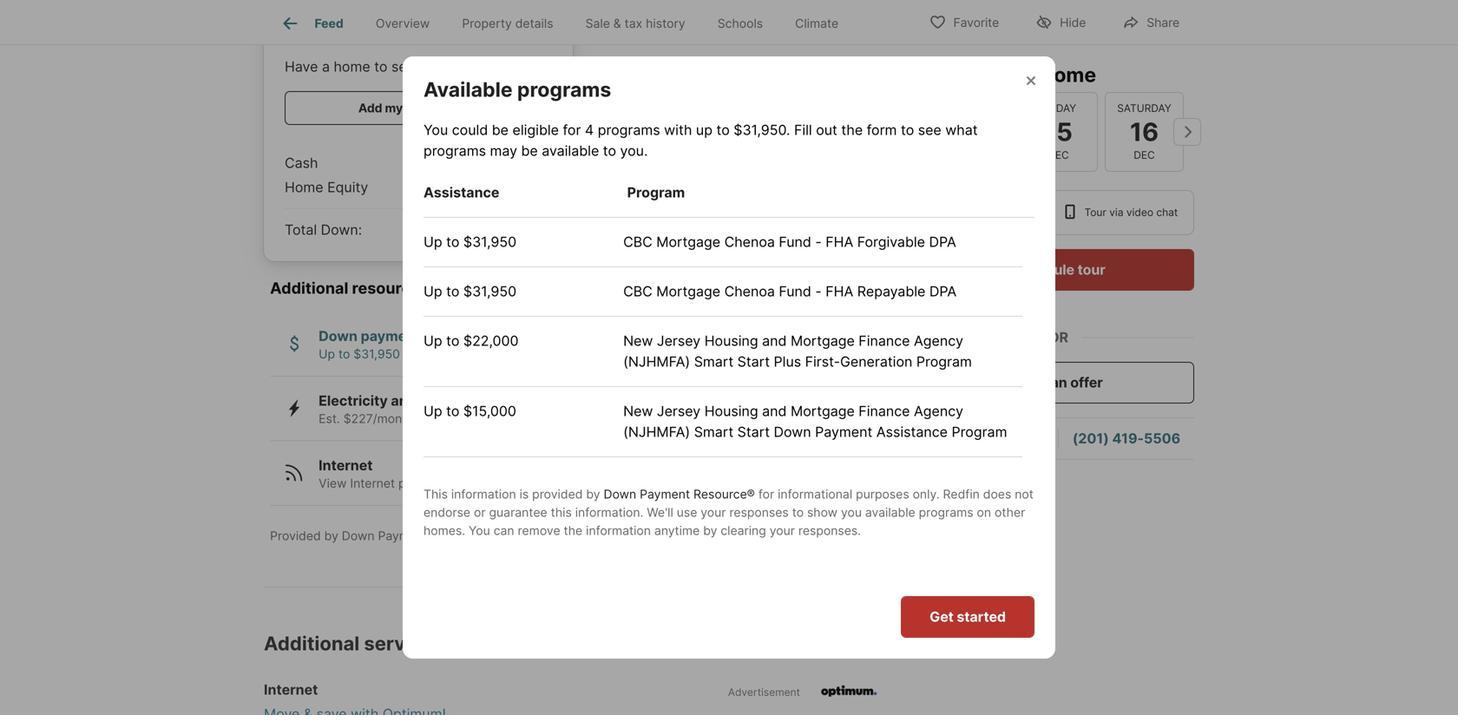 Task type: vqa. For each thing, say whether or not it's contained in the screenshot.
the Real Estate Agents ▾ link at right
no



Task type: locate. For each thing, give the bounding box(es) containing it.
5506
[[1144, 430, 1181, 447]]

chenoa for repayable
[[725, 283, 775, 300]]

finance inside new jersey housing and mortgage finance agency (njhmfa) smart start down payment assistance program
[[859, 403, 910, 420]]

1 vertical spatial this
[[588, 476, 609, 491]]

to left '(20%)'
[[446, 234, 460, 251]]

0 horizontal spatial you
[[424, 122, 448, 138]]

tour in person
[[959, 206, 1032, 219]]

0 vertical spatial new
[[623, 333, 653, 349]]

0 horizontal spatial tour
[[959, 206, 982, 219]]

0 vertical spatial additional
[[270, 279, 349, 298]]

share
[[1147, 15, 1180, 30]]

the right out
[[842, 122, 863, 138]]

internet down additional services on the left of page
[[264, 681, 318, 698]]

available down the purposes
[[866, 505, 916, 520]]

housing up resource®
[[705, 403, 759, 420]]

0 vertical spatial start
[[738, 353, 770, 370]]

your down resource®
[[701, 505, 726, 520]]

up left from
[[424, 333, 442, 349]]

assistance inside new jersey housing and mortgage finance agency (njhmfa) smart start down payment assistance program
[[877, 424, 948, 441]]

2 horizontal spatial this
[[1000, 63, 1037, 87]]

home inside internet view internet plans and providers available for this home
[[612, 476, 644, 491]]

fha left forgivable
[[826, 234, 854, 251]]

start left the "an"
[[1014, 374, 1048, 391]]

mortgage inside new jersey housing and mortgage finance agency (njhmfa) smart start plus first-generation program
[[791, 333, 855, 349]]

2 horizontal spatial by
[[703, 524, 718, 538]]

in
[[985, 206, 994, 219]]

dec
[[1048, 149, 1070, 162], [1134, 149, 1155, 162]]

repayable
[[858, 283, 926, 300]]

1 vertical spatial tour
[[1078, 261, 1106, 278]]

0 vertical spatial up to $31,950
[[424, 234, 517, 251]]

start inside new jersey housing and mortgage finance agency (njhmfa) smart start plus first-generation program
[[738, 353, 770, 370]]

internet
[[319, 457, 373, 474], [350, 476, 395, 491], [264, 681, 318, 698]]

0 horizontal spatial information
[[451, 487, 516, 502]]

0 horizontal spatial solar
[[420, 392, 454, 409]]

4 right from
[[487, 347, 495, 361]]

0 vertical spatial solar
[[420, 392, 454, 409]]

dpa for cbc mortgage chenoa fund - fha forgivable dpa
[[929, 234, 957, 251]]

payment down endorse
[[378, 529, 428, 543]]

tour for tour via video chat
[[1085, 206, 1107, 219]]

this down provided at the left of page
[[551, 505, 572, 520]]

program
[[627, 184, 685, 201], [917, 353, 972, 370], [952, 424, 1008, 441]]

finance inside new jersey housing and mortgage finance agency (njhmfa) smart start plus first-generation program
[[859, 333, 910, 349]]

property
[[462, 16, 512, 31]]

and up $227/month,
[[391, 392, 417, 409]]

this
[[1000, 63, 1037, 87], [588, 476, 609, 491], [551, 505, 572, 520]]

see
[[918, 122, 942, 138]]

1 smart from the top
[[694, 353, 734, 370]]

a
[[322, 58, 330, 75], [970, 430, 978, 447]]

dpa
[[929, 234, 957, 251], [930, 283, 957, 300]]

1 vertical spatial be
[[521, 142, 538, 159]]

1 fha from the top
[[826, 234, 854, 251]]

the inside 'for informational purposes only. redfin does not endorse or guarantee this information. we'll use your responses to show you available programs on other homes. you can remove the information anytime by clearing your responses.'
[[564, 524, 583, 538]]

0 vertical spatial the
[[842, 122, 863, 138]]

solar right rooftop
[[557, 411, 585, 426]]

jersey inside new jersey housing and mortgage finance agency (njhmfa) smart start plus first-generation program
[[657, 333, 701, 349]]

information down information.
[[586, 524, 651, 538]]

1 fund from the top
[[779, 234, 812, 251]]

2 finance from the top
[[859, 403, 910, 420]]

$127,800 (20%) tooltip
[[264, 0, 896, 261]]

jersey inside new jersey housing and mortgage finance agency (njhmfa) smart start down payment assistance program
[[657, 403, 701, 420]]

tour right go
[[955, 63, 996, 87]]

this inside 'for informational purposes only. redfin does not endorse or guarantee this information. we'll use your responses to show you available programs on other homes. you can remove the information anytime by clearing your responses.'
[[551, 505, 572, 520]]

None button
[[1019, 92, 1098, 172], [1105, 92, 1184, 172], [1019, 92, 1098, 172], [1105, 92, 1184, 172]]

home up information.
[[612, 476, 644, 491]]

1 horizontal spatial your
[[770, 524, 795, 538]]

payment
[[815, 424, 873, 441], [640, 487, 690, 502], [378, 529, 428, 543]]

0 horizontal spatial assistance
[[424, 184, 500, 201]]

1 vertical spatial assistance
[[877, 424, 948, 441]]

the right remove
[[564, 524, 583, 538]]

you down add my home equity
[[424, 122, 448, 138]]

climate tab
[[779, 3, 855, 44]]

1 horizontal spatial payment
[[640, 487, 690, 502]]

a right the have
[[322, 58, 330, 75]]

0 vertical spatial (njhmfa)
[[623, 353, 690, 370]]

2 horizontal spatial payment
[[815, 424, 873, 441]]

program inside new jersey housing and mortgage finance agency (njhmfa) smart start down payment assistance program
[[952, 424, 1008, 441]]

1 vertical spatial cbc
[[623, 283, 653, 300]]

0 vertical spatial cbc
[[623, 234, 653, 251]]

0 vertical spatial jersey
[[657, 333, 701, 349]]

1 vertical spatial a
[[970, 430, 978, 447]]

1 horizontal spatial information
[[586, 524, 651, 538]]

tour left via
[[1085, 206, 1107, 219]]

up inside down payment assistance up to $31,950 available from 4 programs
[[319, 347, 335, 361]]

agency
[[914, 333, 964, 349], [914, 403, 964, 420]]

0 horizontal spatial payment
[[378, 529, 428, 543]]

(njhmfa) inside new jersey housing and mortgage finance agency (njhmfa) smart start plus first-generation program
[[623, 353, 690, 370]]

0 vertical spatial smart
[[694, 353, 734, 370]]

down up informational
[[774, 424, 812, 441]]

2 fund from the top
[[779, 283, 812, 300]]

0 vertical spatial dpa
[[929, 234, 957, 251]]

smart for plus
[[694, 353, 734, 370]]

2 housing from the top
[[705, 403, 759, 420]]

2 fha from the top
[[826, 283, 854, 300]]

1 - from the top
[[816, 234, 822, 251]]

agency inside new jersey housing and mortgage finance agency (njhmfa) smart start down payment assistance program
[[914, 403, 964, 420]]

1 finance from the top
[[859, 333, 910, 349]]

by right provided at the left of the page
[[324, 529, 339, 543]]

0 vertical spatial tour
[[955, 63, 996, 87]]

$31,950 inside down payment assistance up to $31,950 available from 4 programs
[[354, 347, 400, 361]]

programs up eligible
[[517, 77, 611, 102]]

up for cbc mortgage chenoa fund - fha repayable dpa
[[424, 283, 442, 300]]

a inside the $127,800 (20%) tooltip
[[322, 58, 330, 75]]

dpa right forgivable
[[929, 234, 957, 251]]

up
[[424, 234, 442, 251], [424, 283, 442, 300], [424, 333, 442, 349], [319, 347, 335, 361], [424, 403, 442, 420]]

1 horizontal spatial a
[[970, 430, 978, 447]]

for up responses
[[759, 487, 775, 502]]

0 vertical spatial information
[[451, 487, 516, 502]]

0 vertical spatial internet
[[319, 457, 373, 474]]

with right $227
[[484, 411, 508, 426]]

1 vertical spatial start
[[1014, 374, 1048, 391]]

internet up 'view' at the bottom left of the page
[[319, 457, 373, 474]]

16
[[1130, 117, 1159, 147]]

housing for down
[[705, 403, 759, 420]]

to inside the $127,800 (20%) tooltip
[[374, 58, 388, 75]]

responses.
[[799, 524, 861, 538]]

2 tour from the left
[[1085, 206, 1107, 219]]

1 horizontal spatial assistance
[[877, 424, 948, 441]]

tax
[[625, 16, 643, 31]]

0 horizontal spatial the
[[564, 524, 583, 538]]

1 vertical spatial (njhmfa)
[[623, 424, 690, 441]]

dec down the 16
[[1134, 149, 1155, 162]]

add my home equity button
[[285, 91, 552, 125]]

0 horizontal spatial tour
[[955, 63, 996, 87]]

does
[[984, 487, 1012, 502]]

property details tab
[[446, 3, 570, 44]]

0 vertical spatial program
[[627, 184, 685, 201]]

with left up
[[664, 122, 692, 138]]

form
[[867, 122, 897, 138]]

agency up 'ask'
[[914, 403, 964, 420]]

rooftop
[[512, 411, 554, 426]]

0 horizontal spatial dec
[[1048, 149, 1070, 162]]

new inside new jersey housing and mortgage finance agency (njhmfa) smart start plus first-generation program
[[623, 333, 653, 349]]

0 horizontal spatial 4
[[487, 347, 495, 361]]

program down you.
[[627, 184, 685, 201]]

$127,800 for $127,800
[[493, 154, 552, 171]]

- down cbc mortgage chenoa fund - fha forgivable dpa
[[816, 283, 822, 300]]

0 vertical spatial a
[[322, 58, 330, 75]]

guarantee
[[489, 505, 548, 520]]

list box containing tour in person
[[923, 190, 1195, 235]]

(njhmfa) inside new jersey housing and mortgage finance agency (njhmfa) smart start down payment assistance program
[[623, 424, 690, 441]]

dec inside friday 15 dec
[[1048, 149, 1070, 162]]

2 jersey from the top
[[657, 403, 701, 420]]

person
[[997, 206, 1032, 219]]

1 vertical spatial $127,800
[[431, 220, 502, 239]]

this inside internet view internet plans and providers available for this home
[[588, 476, 609, 491]]

to inside 'for informational purposes only. redfin does not endorse or guarantee this information. we'll use your responses to show you available programs on other homes. you can remove the information anytime by clearing your responses.'
[[792, 505, 804, 520]]

1 vertical spatial internet
[[350, 476, 395, 491]]

total
[[285, 221, 317, 238]]

tour right schedule
[[1078, 261, 1106, 278]]

ask
[[940, 430, 967, 447]]

the
[[842, 122, 863, 138], [564, 524, 583, 538]]

agency for generation
[[914, 333, 964, 349]]

additional
[[270, 279, 349, 298], [264, 632, 360, 655]]

for right eligible
[[563, 122, 581, 138]]

2 (njhmfa) from the top
[[623, 424, 690, 441]]

4 right eligible
[[585, 122, 594, 138]]

$127,800 down eligible
[[493, 154, 552, 171]]

(njhmfa)
[[623, 353, 690, 370], [623, 424, 690, 441]]

housing
[[705, 333, 759, 349], [705, 403, 759, 420]]

1 vertical spatial chenoa
[[725, 283, 775, 300]]

2 cbc from the top
[[623, 283, 653, 300]]

smart
[[694, 353, 734, 370], [694, 424, 734, 441]]

smart left plus
[[694, 353, 734, 370]]

information
[[451, 487, 516, 502], [586, 524, 651, 538]]

1 vertical spatial new
[[623, 403, 653, 420]]

from
[[457, 347, 484, 361]]

1 vertical spatial with
[[484, 411, 508, 426]]

1 (njhmfa) from the top
[[623, 353, 690, 370]]

0 vertical spatial your
[[701, 505, 726, 520]]

with inside available programs dialog
[[664, 122, 692, 138]]

1 horizontal spatial 4
[[585, 122, 594, 138]]

tour in person option
[[923, 190, 1050, 235]]

1 cbc from the top
[[623, 234, 653, 251]]

1 vertical spatial fund
[[779, 283, 812, 300]]

payment inside new jersey housing and mortgage finance agency (njhmfa) smart start down payment assistance program
[[815, 424, 873, 441]]

1 new from the top
[[623, 333, 653, 349]]

down down additional resources
[[319, 328, 358, 344]]

sale
[[586, 16, 610, 31]]

tour left in
[[959, 206, 982, 219]]

0 vertical spatial finance
[[859, 333, 910, 349]]

with inside electricity and solar est. $227/month, save                  $227 with rooftop solar
[[484, 411, 508, 426]]

1 vertical spatial information
[[586, 524, 651, 538]]

to up electricity
[[339, 347, 350, 361]]

1 horizontal spatial solar
[[557, 411, 585, 426]]

2 up to $31,950 from the top
[[424, 283, 517, 300]]

payment up we'll
[[640, 487, 690, 502]]

by right anytime
[[703, 524, 718, 538]]

tab list
[[264, 0, 869, 44]]

for up information.
[[568, 476, 584, 491]]

started
[[957, 609, 1006, 626]]

1 horizontal spatial this
[[588, 476, 609, 491]]

(201)
[[1073, 430, 1109, 447]]

up to $31,950 for cbc mortgage chenoa fund - fha repayable dpa
[[424, 283, 517, 300]]

redfin
[[943, 487, 980, 502]]

2 vertical spatial internet
[[264, 681, 318, 698]]

assistance up $127,800 (20%)
[[424, 184, 500, 201]]

Down Payment Slider range field
[[285, 8, 552, 28]]

1 horizontal spatial the
[[842, 122, 863, 138]]

dec for 16
[[1134, 149, 1155, 162]]

1 horizontal spatial tour
[[1078, 261, 1106, 278]]

2 smart from the top
[[694, 424, 734, 441]]

up for new jersey housing and mortgage finance agency (njhmfa) smart start plus first-generation program
[[424, 333, 442, 349]]

offer
[[1071, 374, 1103, 391]]

chenoa down cbc mortgage chenoa fund - fha forgivable dpa
[[725, 283, 775, 300]]

program up does
[[952, 424, 1008, 441]]

0 horizontal spatial a
[[322, 58, 330, 75]]

a right 'ask'
[[970, 430, 978, 447]]

4
[[585, 122, 594, 138], [487, 347, 495, 361]]

tour for tour in person
[[959, 206, 982, 219]]

for inside internet view internet plans and providers available for this home
[[568, 476, 584, 491]]

you inside 'for informational purposes only. redfin does not endorse or guarantee this information. we'll use your responses to show you available programs on other homes. you can remove the information anytime by clearing your responses.'
[[469, 524, 490, 538]]

1 tour from the left
[[959, 206, 982, 219]]

1 dpa from the top
[[929, 234, 957, 251]]

1 dec from the left
[[1048, 149, 1070, 162]]

available inside . fill out the form to see what programs may be available to you.
[[542, 142, 599, 159]]

cbc mortgage chenoa fund - fha repayable dpa
[[623, 283, 957, 300]]

2 new from the top
[[623, 403, 653, 420]]

programs right from
[[498, 347, 553, 361]]

chenoa up cbc mortgage chenoa fund - fha repayable dpa
[[725, 234, 775, 251]]

with
[[664, 122, 692, 138], [484, 411, 508, 426]]

dec down 15
[[1048, 149, 1070, 162]]

2 dpa from the top
[[930, 283, 957, 300]]

programs down redfin
[[919, 505, 974, 520]]

2 vertical spatial this
[[551, 505, 572, 520]]

to
[[374, 58, 388, 75], [717, 122, 730, 138], [901, 122, 915, 138], [603, 142, 617, 159], [446, 234, 460, 251], [446, 283, 460, 300], [446, 333, 460, 349], [339, 347, 350, 361], [446, 403, 460, 420], [792, 505, 804, 520]]

friday
[[1041, 102, 1077, 114]]

dec for 15
[[1048, 149, 1070, 162]]

and down plus
[[762, 403, 787, 420]]

resource,
[[432, 529, 489, 543]]

for inside 'for informational purposes only. redfin does not endorse or guarantee this information. we'll use your responses to show you available programs on other homes. you can remove the information anytime by clearing your responses.'
[[759, 487, 775, 502]]

0 vertical spatial with
[[664, 122, 692, 138]]

0 horizontal spatial be
[[492, 122, 509, 138]]

programs inside . fill out the form to see what programs may be available to you.
[[424, 142, 486, 159]]

smart inside new jersey housing and mortgage finance agency (njhmfa) smart start down payment assistance program
[[694, 424, 734, 441]]

and right plans
[[433, 476, 454, 491]]

1 agency from the top
[[914, 333, 964, 349]]

1 chenoa from the top
[[725, 234, 775, 251]]

fund up cbc mortgage chenoa fund - fha repayable dpa
[[779, 234, 812, 251]]

housing inside new jersey housing and mortgage finance agency (njhmfa) smart start plus first-generation program
[[705, 333, 759, 349]]

program right the generation
[[917, 353, 972, 370]]

dpa for cbc mortgage chenoa fund - fha repayable dpa
[[930, 283, 957, 300]]

favorite button
[[915, 4, 1014, 40]]

finance
[[859, 333, 910, 349], [859, 403, 910, 420]]

14
[[958, 117, 988, 147]]

cbc
[[623, 234, 653, 251], [623, 283, 653, 300]]

program inside new jersey housing and mortgage finance agency (njhmfa) smart start plus first-generation program
[[917, 353, 972, 370]]

agency down repayable
[[914, 333, 964, 349]]

0 vertical spatial agency
[[914, 333, 964, 349]]

the inside . fill out the form to see what programs may be available to you.
[[842, 122, 863, 138]]

home right my
[[406, 101, 439, 115]]

program for new jersey housing and mortgage finance agency (njhmfa) smart start plus first-generation program
[[917, 353, 972, 370]]

1 jersey from the top
[[657, 333, 701, 349]]

1 vertical spatial payment
[[640, 487, 690, 502]]

you could be eligible for 4 programs with up to $31,950
[[424, 122, 787, 138]]

1 vertical spatial the
[[564, 524, 583, 538]]

fund for repayable
[[779, 283, 812, 300]]

1 vertical spatial jersey
[[657, 403, 701, 420]]

agency inside new jersey housing and mortgage finance agency (njhmfa) smart start plus first-generation program
[[914, 333, 964, 349]]

information up or
[[451, 487, 516, 502]]

1 horizontal spatial dec
[[1134, 149, 1155, 162]]

1 vertical spatial 4
[[487, 347, 495, 361]]

0 horizontal spatial your
[[701, 505, 726, 520]]

share button
[[1108, 4, 1195, 40]]

14 button
[[933, 91, 1012, 173]]

2 chenoa from the top
[[725, 283, 775, 300]]

can
[[494, 524, 515, 538]]

mortgage inside new jersey housing and mortgage finance agency (njhmfa) smart start down payment assistance program
[[791, 403, 855, 420]]

$31,950
[[734, 122, 787, 138], [464, 234, 517, 251], [464, 283, 517, 300], [354, 347, 400, 361]]

2 agency from the top
[[914, 403, 964, 420]]

next image
[[1174, 118, 1202, 146]]

internet right 'view' at the bottom left of the page
[[350, 476, 395, 491]]

smart up resource®
[[694, 424, 734, 441]]

1 horizontal spatial be
[[521, 142, 538, 159]]

est.
[[319, 411, 340, 426]]

1 horizontal spatial tour
[[1085, 206, 1107, 219]]

provided by down payment resource, wattbuy, and allconnect
[[270, 529, 634, 543]]

informational
[[778, 487, 853, 502]]

2 - from the top
[[816, 283, 822, 300]]

smart inside new jersey housing and mortgage finance agency (njhmfa) smart start plus first-generation program
[[694, 353, 734, 370]]

sale & tax history tab
[[570, 3, 702, 44]]

0 vertical spatial fund
[[779, 234, 812, 251]]

fund
[[779, 234, 812, 251], [779, 283, 812, 300]]

assistance
[[424, 184, 500, 201], [877, 424, 948, 441]]

to left show
[[792, 505, 804, 520]]

finance up the generation
[[859, 333, 910, 349]]

new jersey housing and mortgage finance agency (njhmfa) smart start plus first-generation program
[[623, 333, 972, 370]]

up up assistance
[[424, 283, 442, 300]]

(20%)
[[505, 220, 552, 239]]

fund for forgivable
[[779, 234, 812, 251]]

0 vertical spatial payment
[[815, 424, 873, 441]]

program for new jersey housing and mortgage finance agency (njhmfa) smart start down payment assistance program
[[952, 424, 1008, 441]]

start up resource®
[[738, 424, 770, 441]]

your down responses
[[770, 524, 795, 538]]

you down or
[[469, 524, 490, 538]]

fund down cbc mortgage chenoa fund - fha forgivable dpa
[[779, 283, 812, 300]]

1 up to $31,950 from the top
[[424, 234, 517, 251]]

1 horizontal spatial with
[[664, 122, 692, 138]]

2 vertical spatial program
[[952, 424, 1008, 441]]

1 vertical spatial agency
[[914, 403, 964, 420]]

-
[[816, 234, 822, 251], [816, 283, 822, 300]]

additional for additional resources
[[270, 279, 349, 298]]

housing inside new jersey housing and mortgage finance agency (njhmfa) smart start down payment assistance program
[[705, 403, 759, 420]]

up up resources
[[424, 234, 442, 251]]

start left plus
[[738, 353, 770, 370]]

0 vertical spatial chenoa
[[725, 234, 775, 251]]

by up information.
[[586, 487, 600, 502]]

start
[[738, 353, 770, 370], [1014, 374, 1048, 391], [738, 424, 770, 441]]

available down the you could be eligible for 4 programs with up to $31,950
[[542, 142, 599, 159]]

homes.
[[424, 524, 466, 538]]

payment up informational
[[815, 424, 873, 441]]

finance for assistance
[[859, 403, 910, 420]]

this down hide button
[[1000, 63, 1037, 87]]

2 vertical spatial start
[[738, 424, 770, 441]]

4 inside down payment assistance up to $31,950 available from 4 programs
[[487, 347, 495, 361]]

internet for internet
[[264, 681, 318, 698]]

1 vertical spatial housing
[[705, 403, 759, 420]]

up up electricity
[[319, 347, 335, 361]]

tour inside button
[[1078, 261, 1106, 278]]

overview
[[376, 16, 430, 31]]

0 vertical spatial you
[[424, 122, 448, 138]]

0 horizontal spatial with
[[484, 411, 508, 426]]

up left $227
[[424, 403, 442, 420]]

cbc for cbc mortgage chenoa fund - fha repayable dpa
[[623, 283, 653, 300]]

1 vertical spatial you
[[469, 524, 490, 538]]

assistance
[[424, 328, 498, 344]]

to up assistance
[[446, 283, 460, 300]]

1 vertical spatial smart
[[694, 424, 734, 441]]

not
[[1015, 487, 1034, 502]]

responses
[[730, 505, 789, 520]]

mortgage
[[657, 234, 721, 251], [657, 283, 721, 300], [791, 333, 855, 349], [791, 403, 855, 420]]

available up guarantee
[[515, 476, 565, 491]]

1 horizontal spatial you
[[469, 524, 490, 538]]

dpa right repayable
[[930, 283, 957, 300]]

start inside new jersey housing and mortgage finance agency (njhmfa) smart start down payment assistance program
[[738, 424, 770, 441]]

new inside new jersey housing and mortgage finance agency (njhmfa) smart start down payment assistance program
[[623, 403, 653, 420]]

be up may
[[492, 122, 509, 138]]

available inside internet view internet plans and providers available for this home
[[515, 476, 565, 491]]

2 dec from the left
[[1134, 149, 1155, 162]]

$127,800 left '(20%)'
[[431, 220, 502, 239]]

0 horizontal spatial this
[[551, 505, 572, 520]]

information inside 'for informational purposes only. redfin does not endorse or guarantee this information. we'll use your responses to show you available programs on other homes. you can remove the information anytime by clearing your responses.'
[[586, 524, 651, 538]]

fha left repayable
[[826, 283, 854, 300]]

1 housing from the top
[[705, 333, 759, 349]]

this up information.
[[588, 476, 609, 491]]

assistance up only.
[[877, 424, 948, 441]]

programs inside 'for informational purposes only. redfin does not endorse or guarantee this information. we'll use your responses to show you available programs on other homes. you can remove the information anytime by clearing your responses.'
[[919, 505, 974, 520]]

1 vertical spatial program
[[917, 353, 972, 370]]

available programs dialog
[[403, 56, 1056, 659]]

home up friday
[[1042, 63, 1097, 87]]

list box
[[923, 190, 1195, 235]]

0 vertical spatial fha
[[826, 234, 854, 251]]

programs down could
[[424, 142, 486, 159]]

be down eligible
[[521, 142, 538, 159]]

schools tab
[[702, 3, 779, 44]]

1 vertical spatial fha
[[826, 283, 854, 300]]

dec inside saturday 16 dec
[[1134, 149, 1155, 162]]

(njhmfa) for new jersey housing and mortgage finance agency (njhmfa) smart start plus first-generation program
[[623, 353, 690, 370]]

1 vertical spatial additional
[[264, 632, 360, 655]]

1 vertical spatial -
[[816, 283, 822, 300]]

finance down the generation
[[859, 403, 910, 420]]

and inside new jersey housing and mortgage finance agency (njhmfa) smart start plus first-generation program
[[762, 333, 787, 349]]

start inside button
[[1014, 374, 1048, 391]]

tour
[[959, 206, 982, 219], [1085, 206, 1107, 219]]

0 vertical spatial $127,800
[[493, 154, 552, 171]]

to left sell?
[[374, 58, 388, 75]]

4 inside available programs dialog
[[585, 122, 594, 138]]

available down assistance
[[404, 347, 454, 361]]

wattbuy,
[[492, 529, 543, 543]]

1 vertical spatial dpa
[[930, 283, 957, 300]]

0 vertical spatial -
[[816, 234, 822, 251]]

- up cbc mortgage chenoa fund - fha repayable dpa
[[816, 234, 822, 251]]

1 horizontal spatial by
[[586, 487, 600, 502]]

and up plus
[[762, 333, 787, 349]]



Task type: describe. For each thing, give the bounding box(es) containing it.
schedule tour button
[[923, 249, 1195, 291]]

up to $22,000
[[424, 333, 519, 349]]

feed
[[315, 16, 344, 31]]

chat
[[1157, 206, 1179, 219]]

feed link
[[280, 13, 344, 34]]

first-
[[805, 353, 841, 370]]

add my home equity
[[358, 101, 479, 115]]

hide
[[1060, 15, 1086, 30]]

programs inside down payment assistance up to $31,950 available from 4 programs
[[498, 347, 553, 361]]

down inside new jersey housing and mortgage finance agency (njhmfa) smart start down payment assistance program
[[774, 424, 812, 441]]

hide button
[[1021, 4, 1101, 40]]

video
[[1127, 206, 1154, 219]]

forgivable
[[858, 234, 926, 251]]

go tour this home
[[923, 63, 1097, 87]]

and right wattbuy,
[[547, 529, 568, 543]]

overview tab
[[360, 3, 446, 44]]

1 vertical spatial solar
[[557, 411, 585, 426]]

provided
[[532, 487, 583, 502]]

services
[[364, 632, 444, 655]]

$227/month,
[[344, 411, 417, 426]]

up to $15,000
[[424, 403, 517, 420]]

payment
[[361, 328, 421, 344]]

resources
[[352, 279, 429, 298]]

property details
[[462, 16, 554, 31]]

home equity
[[285, 179, 368, 196]]

allconnect
[[572, 529, 634, 543]]

- for forgivable
[[816, 234, 822, 251]]

a for have
[[322, 58, 330, 75]]

0 vertical spatial be
[[492, 122, 509, 138]]

to inside down payment assistance up to $31,950 available from 4 programs
[[339, 347, 350, 361]]

2 vertical spatial payment
[[378, 529, 428, 543]]

view
[[319, 476, 347, 491]]

smart for down
[[694, 424, 734, 441]]

new for new jersey housing and mortgage finance agency (njhmfa) smart start down payment assistance program
[[623, 403, 653, 420]]

finance for generation
[[859, 333, 910, 349]]

down down 'view' at the bottom left of the page
[[342, 529, 375, 543]]

home inside button
[[406, 101, 439, 115]]

start for assistance
[[738, 424, 770, 441]]

available programs element
[[424, 56, 632, 102]]

total down:
[[285, 221, 362, 238]]

this information is provided by down payment resource®
[[424, 487, 755, 502]]

housing for plus
[[705, 333, 759, 349]]

save
[[421, 411, 447, 426]]

sell?
[[392, 58, 421, 75]]

by inside 'for informational purposes only. redfin does not endorse or guarantee this information. we'll use your responses to show you available programs on other homes. you can remove the information anytime by clearing your responses.'
[[703, 524, 718, 538]]

available programs
[[424, 77, 611, 102]]

history
[[646, 16, 686, 31]]

cbc mortgage chenoa fund - fha forgivable dpa
[[623, 234, 957, 251]]

.
[[787, 122, 791, 138]]

down up information.
[[604, 487, 637, 502]]

home up add
[[334, 58, 371, 75]]

or
[[474, 505, 486, 520]]

advertisement
[[728, 686, 801, 699]]

add
[[358, 101, 382, 115]]

jersey for new jersey housing and mortgage finance agency (njhmfa) smart start plus first-generation program
[[657, 333, 701, 349]]

down payment assistance up to $31,950 available from 4 programs
[[319, 328, 553, 361]]

tour for go
[[955, 63, 996, 87]]

details
[[516, 16, 554, 31]]

schedule tour
[[1012, 261, 1106, 278]]

15
[[1045, 117, 1073, 147]]

to left $22,000
[[446, 333, 460, 349]]

1 vertical spatial your
[[770, 524, 795, 538]]

to left $15,000
[[446, 403, 460, 420]]

to down the you could be eligible for 4 programs with up to $31,950
[[603, 142, 617, 159]]

get started button
[[901, 597, 1035, 638]]

0 vertical spatial assistance
[[424, 184, 500, 201]]

available inside down payment assistance up to $31,950 available from 4 programs
[[404, 347, 454, 361]]

additional services
[[264, 632, 444, 655]]

anytime
[[655, 524, 700, 538]]

$227
[[451, 411, 480, 426]]

available
[[424, 77, 513, 102]]

equity
[[441, 101, 479, 115]]

programs up you.
[[598, 122, 660, 138]]

may
[[490, 142, 517, 159]]

new for new jersey housing and mortgage finance agency (njhmfa) smart start plus first-generation program
[[623, 333, 653, 349]]

this
[[424, 487, 448, 502]]

(njhmfa) for new jersey housing and mortgage finance agency (njhmfa) smart start down payment assistance program
[[623, 424, 690, 441]]

plans
[[399, 476, 429, 491]]

tour via video chat
[[1085, 206, 1179, 219]]

internet for internet view internet plans and providers available for this home
[[319, 457, 373, 474]]

up for cbc mortgage chenoa fund - fha forgivable dpa
[[424, 234, 442, 251]]

equity
[[327, 179, 368, 196]]

have a home to sell?
[[285, 58, 421, 75]]

only.
[[913, 487, 940, 502]]

a for ask
[[970, 430, 978, 447]]

question
[[981, 430, 1041, 447]]

down inside down payment assistance up to $31,950 available from 4 programs
[[319, 328, 358, 344]]

is
[[520, 487, 529, 502]]

and inside internet view internet plans and providers available for this home
[[433, 476, 454, 491]]

(201) 419-5506
[[1073, 430, 1181, 447]]

start for generation
[[738, 353, 770, 370]]

saturday 16 dec
[[1118, 102, 1172, 162]]

you.
[[620, 142, 648, 159]]

up for new jersey housing and mortgage finance agency (njhmfa) smart start down payment assistance program
[[424, 403, 442, 420]]

tour via video chat option
[[1050, 190, 1195, 235]]

electricity and solar est. $227/month, save                  $227 with rooftop solar
[[319, 392, 585, 426]]

we'll
[[647, 505, 674, 520]]

fha for repayable
[[826, 283, 854, 300]]

ask a question
[[940, 430, 1041, 447]]

my
[[385, 101, 403, 115]]

electricity
[[319, 392, 388, 409]]

up to $31,950 for cbc mortgage chenoa fund - fha forgivable dpa
[[424, 234, 517, 251]]

. fill out the form to see what programs may be available to you.
[[424, 122, 978, 159]]

cbc for cbc mortgage chenoa fund - fha forgivable dpa
[[623, 234, 653, 251]]

to left see
[[901, 122, 915, 138]]

- for repayable
[[816, 283, 822, 300]]

tab list containing feed
[[264, 0, 869, 44]]

with for up
[[664, 122, 692, 138]]

available inside 'for informational purposes only. redfin does not endorse or guarantee this information. we'll use your responses to show you available programs on other homes. you can remove the information anytime by clearing your responses.'
[[866, 505, 916, 520]]

and inside electricity and solar est. $227/month, save                  $227 with rooftop solar
[[391, 392, 417, 409]]

new jersey housing and mortgage finance agency (njhmfa) smart start down payment assistance program
[[623, 403, 1008, 441]]

resource®
[[694, 487, 755, 502]]

agency for assistance
[[914, 403, 964, 420]]

use
[[677, 505, 698, 520]]

on
[[977, 505, 992, 520]]

fha for forgivable
[[826, 234, 854, 251]]

chenoa for forgivable
[[725, 234, 775, 251]]

be inside . fill out the form to see what programs may be available to you.
[[521, 142, 538, 159]]

for informational purposes only. redfin does not endorse or guarantee this information. we'll use your responses to show you available programs on other homes. you can remove the information anytime by clearing your responses.
[[424, 487, 1034, 538]]

0 horizontal spatial by
[[324, 529, 339, 543]]

tour for schedule
[[1078, 261, 1106, 278]]

with for rooftop
[[484, 411, 508, 426]]

jersey for new jersey housing and mortgage finance agency (njhmfa) smart start down payment assistance program
[[657, 403, 701, 420]]

have
[[285, 58, 318, 75]]

friday 15 dec
[[1041, 102, 1077, 162]]

fill
[[794, 122, 812, 138]]

to right up
[[717, 122, 730, 138]]

other
[[995, 505, 1026, 520]]

schedule
[[1012, 261, 1075, 278]]

0 vertical spatial this
[[1000, 63, 1037, 87]]

down:
[[321, 221, 362, 238]]

via
[[1110, 206, 1124, 219]]

additional resources
[[270, 279, 429, 298]]

additional for additional services
[[264, 632, 360, 655]]

start an offer
[[1014, 374, 1103, 391]]

could
[[452, 122, 488, 138]]

ask a question link
[[940, 430, 1041, 447]]

and inside new jersey housing and mortgage finance agency (njhmfa) smart start down payment assistance program
[[762, 403, 787, 420]]

$127,800 for $127,800 (20%)
[[431, 220, 502, 239]]

$127,800 (20%)
[[431, 220, 552, 239]]

provided
[[270, 529, 321, 543]]

go
[[923, 63, 950, 87]]

start an offer button
[[923, 362, 1195, 404]]

$22,000
[[464, 333, 519, 349]]



